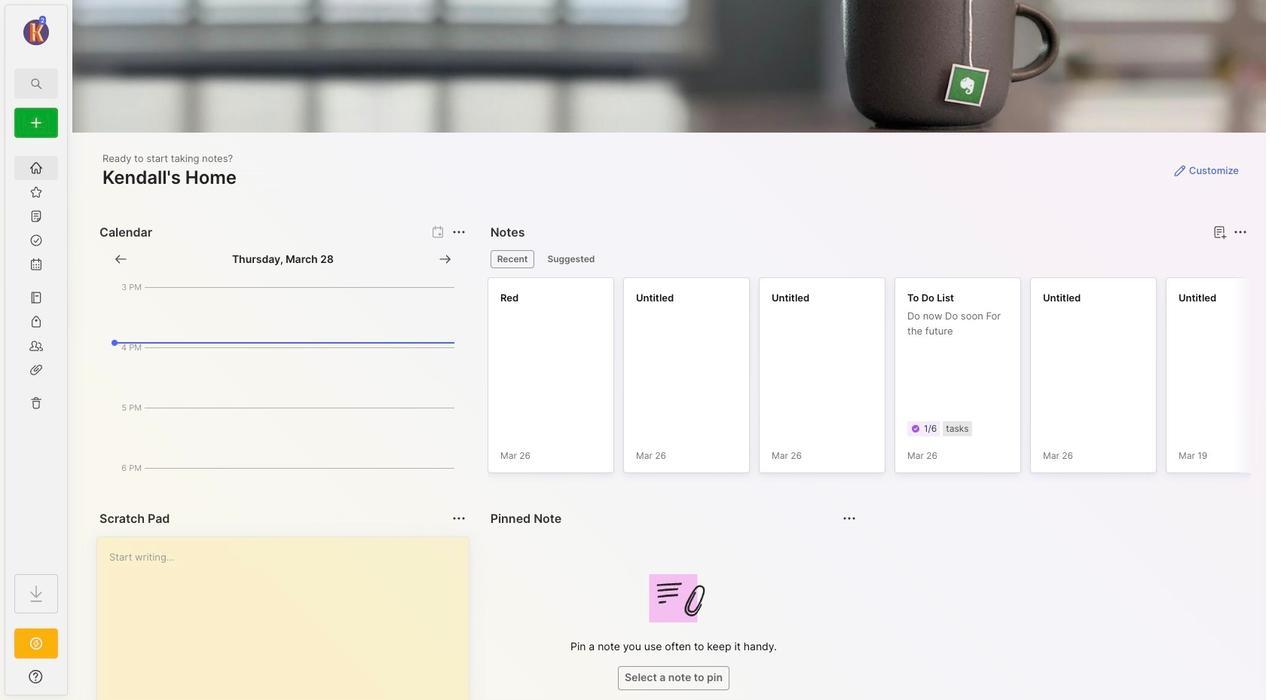 Task type: describe. For each thing, give the bounding box(es) containing it.
click to expand image
[[66, 673, 77, 691]]

1 horizontal spatial more actions image
[[1232, 223, 1250, 241]]

2 tab from the left
[[541, 250, 602, 268]]

main element
[[0, 0, 72, 701]]

WHAT'S NEW field
[[5, 665, 67, 689]]

Start writing… text field
[[109, 538, 468, 701]]



Task type: vqa. For each thing, say whether or not it's contained in the screenshot.
tree
yes



Task type: locate. For each thing, give the bounding box(es) containing it.
home image
[[29, 161, 44, 176]]

1 horizontal spatial tab
[[541, 250, 602, 268]]

0 vertical spatial more actions image
[[1232, 223, 1250, 241]]

tab list
[[491, 250, 1246, 268]]

tree inside main element
[[5, 147, 67, 561]]

more actions image
[[450, 223, 468, 241]]

edit search image
[[27, 75, 45, 93]]

More actions field
[[448, 222, 470, 243], [1231, 222, 1252, 243], [448, 508, 470, 529]]

tree
[[5, 147, 67, 561]]

upgrade image
[[27, 635, 45, 653]]

row group
[[488, 278, 1267, 483]]

tab
[[491, 250, 535, 268], [541, 250, 602, 268]]

0 horizontal spatial more actions image
[[450, 510, 468, 528]]

Choose date to view field
[[232, 252, 334, 267]]

Account field
[[5, 14, 67, 48]]

0 horizontal spatial tab
[[491, 250, 535, 268]]

1 vertical spatial more actions image
[[450, 510, 468, 528]]

more actions image
[[1232, 223, 1250, 241], [450, 510, 468, 528]]

1 tab from the left
[[491, 250, 535, 268]]



